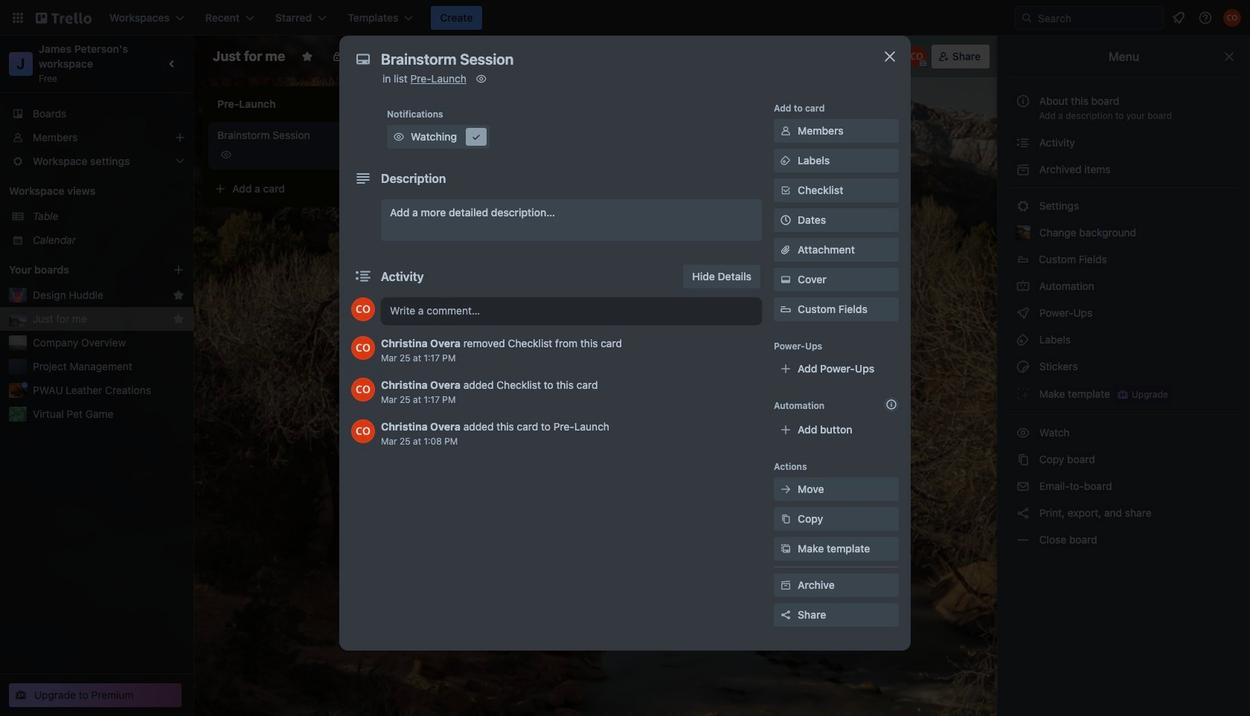 Task type: vqa. For each thing, say whether or not it's contained in the screenshot.
Color: yellow, title: "Copy Request" element at the top left of page
no



Task type: locate. For each thing, give the bounding box(es) containing it.
0 vertical spatial christina overa (christinaovera) image
[[906, 46, 927, 67]]

christina overa (christinaovera) image
[[906, 46, 927, 67], [351, 298, 375, 321]]

star or unstar board image
[[302, 51, 313, 63]]

christina overa (christinaovera) image
[[1223, 9, 1241, 27], [351, 336, 375, 360], [351, 378, 375, 402], [351, 420, 375, 443]]

1 vertical spatial starred icon image
[[173, 313, 185, 325]]

starred icon image
[[173, 289, 185, 301], [173, 313, 185, 325]]

Board name text field
[[205, 45, 293, 68]]

sm image
[[778, 124, 793, 138], [391, 129, 406, 144], [469, 129, 484, 144], [1016, 135, 1031, 150], [1016, 199, 1031, 214], [1016, 306, 1031, 321], [1016, 333, 1031, 347], [1016, 386, 1031, 401], [1016, 506, 1031, 521], [778, 512, 793, 527], [1016, 533, 1031, 548], [778, 542, 793, 557]]

None text field
[[374, 46, 865, 73]]

sm image
[[749, 45, 769, 65], [474, 71, 489, 86], [778, 153, 793, 168], [1016, 162, 1031, 177], [778, 272, 793, 287], [1016, 279, 1031, 294], [1016, 359, 1031, 374], [1016, 426, 1031, 441], [1016, 452, 1031, 467], [1016, 479, 1031, 494], [778, 482, 793, 497], [778, 578, 793, 593]]

0 notifications image
[[1170, 9, 1188, 27]]

create from template… image
[[381, 183, 393, 195]]

close dialog image
[[881, 48, 899, 65]]

0 vertical spatial starred icon image
[[173, 289, 185, 301]]

1 horizontal spatial christina overa (christinaovera) image
[[906, 46, 927, 67]]

2 starred icon image from the top
[[173, 313, 185, 325]]

0 horizontal spatial christina overa (christinaovera) image
[[351, 298, 375, 321]]



Task type: describe. For each thing, give the bounding box(es) containing it.
search image
[[1021, 12, 1033, 24]]

customize views image
[[466, 49, 481, 64]]

your boards with 6 items element
[[9, 261, 150, 279]]

primary element
[[0, 0, 1250, 36]]

Write a comment text field
[[381, 298, 762, 324]]

open information menu image
[[1198, 10, 1213, 25]]

add board image
[[173, 264, 185, 276]]

1 starred icon image from the top
[[173, 289, 185, 301]]

1 vertical spatial christina overa (christinaovera) image
[[351, 298, 375, 321]]

Search field
[[1033, 7, 1163, 28]]



